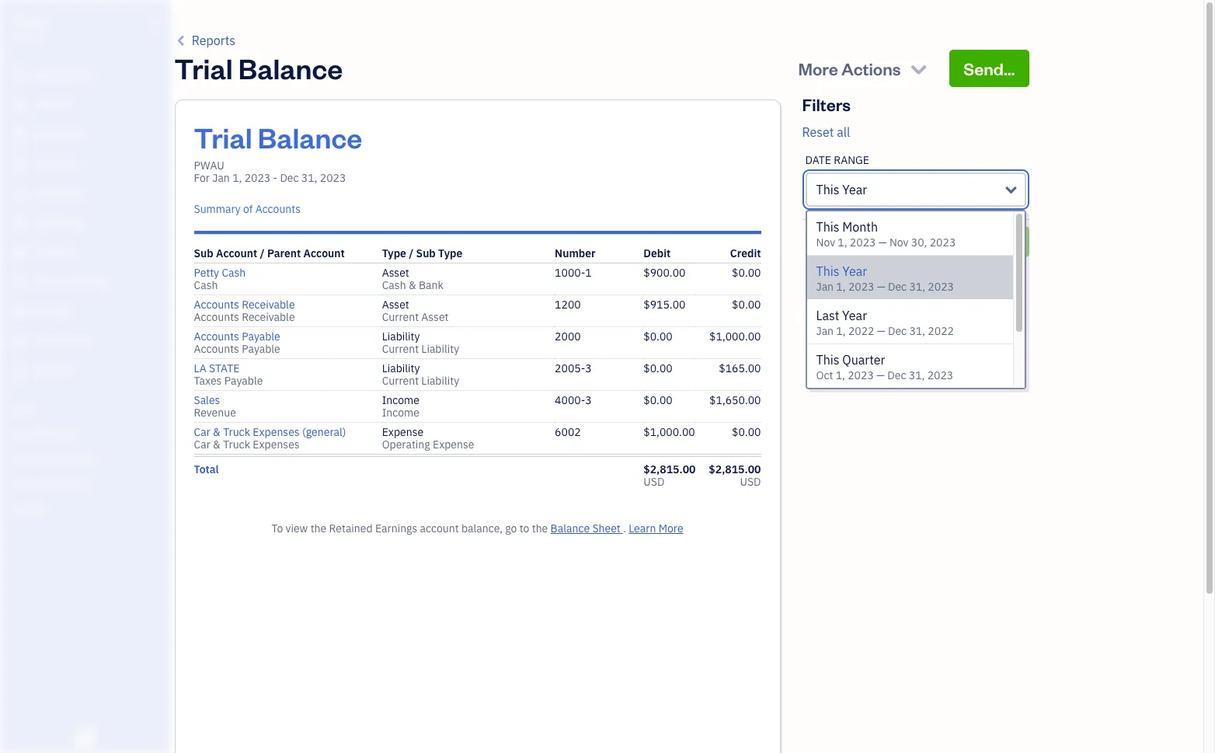 Task type: vqa. For each thing, say whether or not it's contained in the screenshot.
'Grand'
no



Task type: describe. For each thing, give the bounding box(es) containing it.
this month nov 1, 2023 — nov 30, 2023
[[817, 219, 956, 250]]

credit
[[731, 246, 761, 260]]

date
[[806, 153, 832, 167]]

bank connections image
[[12, 477, 166, 490]]

— for this year
[[878, 280, 886, 294]]

quarter
[[843, 352, 886, 368]]

bank
[[419, 278, 444, 292]]

1000-1
[[555, 266, 592, 280]]

accounts for accounts payable accounts payable
[[194, 342, 239, 356]]

2 the from the left
[[532, 522, 548, 536]]

reset
[[803, 124, 835, 140]]

1 sub from the left
[[194, 246, 214, 260]]

send…
[[964, 58, 1016, 79]]

1000-
[[555, 266, 586, 280]]

income income
[[382, 393, 420, 420]]

trial balance pwau for jan 1, 2023 - dec 31, 2023
[[194, 119, 363, 185]]

dashboard image
[[10, 68, 29, 83]]

$165.00
[[719, 361, 761, 375]]

trial for trial balance
[[175, 50, 233, 86]]

reset all
[[803, 124, 851, 140]]

range
[[834, 153, 870, 167]]

& up total
[[213, 438, 221, 452]]

& down revenue
[[213, 425, 221, 439]]

4000-3
[[555, 393, 592, 407]]

1, inside trial balance pwau for jan 1, 2023 - dec 31, 2023
[[233, 171, 242, 185]]

year for this year jan 1, 2023 — dec 31, 2023
[[843, 264, 868, 279]]

2 receivable from the top
[[242, 310, 295, 324]]

2 account from the left
[[304, 246, 345, 260]]

la state link
[[194, 361, 240, 375]]

1 2022 from the left
[[849, 324, 875, 338]]

1 income from the top
[[382, 393, 420, 407]]

expense image
[[10, 215, 29, 231]]

31, for this quarter
[[909, 368, 925, 382]]

petty cash link
[[194, 266, 246, 280]]

reports button
[[175, 31, 236, 50]]

more actions
[[799, 58, 901, 79]]

31, inside trial balance pwau for jan 1, 2023 - dec 31, 2023
[[302, 171, 318, 185]]

2 vertical spatial balance
[[551, 522, 590, 536]]

date range
[[806, 153, 870, 167]]

learn
[[629, 522, 656, 536]]

this quarter oct 1, 2023 — dec 31, 2023
[[817, 352, 954, 382]]

total
[[194, 463, 219, 477]]

all
[[837, 124, 851, 140]]

estimate image
[[10, 127, 29, 142]]

3 for 2005-
[[586, 361, 592, 375]]

liability current liability for 2005-3
[[382, 361, 460, 388]]

pwau owner
[[12, 14, 48, 43]]

more actions button
[[785, 50, 944, 87]]

reports
[[192, 33, 236, 48]]

2000
[[555, 330, 581, 344]]

4000-
[[555, 393, 586, 407]]

last
[[817, 308, 840, 323]]

2 type from the left
[[439, 246, 463, 260]]

current for accounts receivable
[[382, 310, 419, 324]]

money image
[[10, 304, 29, 320]]

— for last year
[[878, 324, 886, 338]]

dec inside trial balance pwau for jan 1, 2023 - dec 31, 2023
[[280, 171, 299, 185]]

this for this year jan 1, 2023 — dec 31, 2023
[[817, 264, 840, 279]]

2005-
[[555, 361, 586, 375]]

dec for last year
[[889, 324, 907, 338]]

la state taxes payable
[[194, 361, 263, 388]]

1 type from the left
[[382, 246, 406, 260]]

number
[[555, 246, 596, 260]]

1 truck from the top
[[223, 425, 250, 439]]

summary
[[194, 202, 241, 216]]

0 vertical spatial $1,000.00
[[710, 330, 761, 344]]

asset current asset
[[382, 298, 449, 324]]

actions
[[842, 58, 901, 79]]

petty cash cash
[[194, 266, 246, 292]]

close
[[860, 232, 897, 250]]

this year jan 1, 2023 — dec 31, 2023
[[817, 264, 955, 294]]

close button
[[803, 226, 954, 257]]

freshbooks image
[[73, 728, 98, 747]]

year for this year
[[843, 182, 868, 197]]

list box inside 'date range' element
[[807, 211, 1025, 389]]

trial for trial balance pwau for jan 1, 2023 - dec 31, 2023
[[194, 119, 252, 155]]

state
[[209, 361, 240, 375]]

send… button
[[950, 50, 1030, 87]]

total link
[[194, 463, 219, 477]]

current for taxes payable
[[382, 374, 419, 388]]

trial balance
[[175, 50, 343, 86]]

accounts payable link
[[194, 330, 280, 344]]

1
[[586, 266, 592, 280]]

1200
[[555, 298, 581, 312]]

balance sheet link
[[551, 522, 624, 536]]

go
[[506, 522, 517, 536]]

1 receivable from the top
[[242, 298, 295, 312]]

2 $2,815.00 usd from the left
[[709, 463, 761, 489]]

accounts for summary of accounts
[[255, 202, 301, 216]]

accounts for accounts receivable accounts receivable
[[194, 310, 239, 324]]

this for this year
[[817, 182, 840, 197]]

accounts payable accounts payable
[[194, 330, 280, 356]]

2 truck from the top
[[223, 438, 250, 452]]

main element
[[0, 0, 210, 753]]

asset for current
[[382, 298, 410, 312]]

2 sub from the left
[[416, 246, 436, 260]]

pwau inside trial balance pwau for jan 1, 2023 - dec 31, 2023
[[194, 159, 224, 173]]

1 / from the left
[[260, 246, 265, 260]]

report image
[[10, 363, 29, 379]]

sheet
[[593, 522, 621, 536]]

to
[[520, 522, 530, 536]]

asset down the bank
[[422, 310, 449, 324]]

more inside more actions dropdown button
[[799, 58, 839, 79]]

2 expenses from the top
[[253, 438, 300, 452]]

0 horizontal spatial more
[[659, 522, 684, 536]]

accounts receivable link
[[194, 298, 295, 312]]

learn more link
[[629, 522, 684, 536]]

taxes
[[194, 374, 222, 388]]

payable for accounts payable accounts payable
[[242, 342, 280, 356]]

operating
[[382, 438, 430, 452]]

to
[[272, 522, 283, 536]]

2005-3
[[555, 361, 592, 375]]

cash for petty cash cash
[[222, 266, 246, 280]]

31, for this year
[[910, 280, 926, 294]]

1 the from the left
[[311, 522, 327, 536]]

for
[[194, 171, 210, 185]]

this year
[[817, 182, 868, 197]]

1 car from the top
[[194, 425, 211, 439]]

$915.00
[[644, 298, 686, 312]]

of
[[243, 202, 253, 216]]

-
[[273, 171, 278, 185]]

cash for asset cash & bank
[[382, 278, 406, 292]]

jan for this year
[[817, 280, 834, 294]]

petty
[[194, 266, 219, 280]]

date range element
[[803, 141, 1030, 389]]

asset for cash
[[382, 266, 410, 280]]

owner
[[12, 31, 41, 43]]



Task type: locate. For each thing, give the bounding box(es) containing it.
to view the retained earnings account balance, go to the balance sheet . learn more
[[272, 522, 684, 536]]

payable
[[242, 330, 280, 344], [242, 342, 280, 356], [224, 374, 263, 388]]

debit
[[644, 246, 671, 260]]

this for this quarter oct 1, 2023 — dec 31, 2023
[[817, 352, 840, 368]]

& inside asset cash & bank
[[409, 278, 416, 292]]

this left month
[[817, 219, 840, 235]]

1 account from the left
[[216, 246, 257, 260]]

nov left close
[[817, 236, 836, 250]]

2 income from the top
[[382, 406, 420, 420]]

income
[[382, 393, 420, 407], [382, 406, 420, 420]]

this for this month nov 1, 2023 — nov 30, 2023
[[817, 219, 840, 235]]

car down revenue
[[194, 425, 211, 439]]

payable down accounts receivable accounts receivable
[[242, 330, 280, 344]]

6002
[[555, 425, 581, 439]]

0 horizontal spatial pwau
[[12, 14, 48, 30]]

2 this from the top
[[817, 219, 840, 235]]

list box
[[807, 211, 1025, 389]]

dec for this year
[[889, 280, 907, 294]]

payable up la state taxes payable
[[242, 342, 280, 356]]

client image
[[10, 97, 29, 113]]

pwau up owner
[[12, 14, 48, 30]]

31, for last year
[[910, 324, 926, 338]]

type / sub type
[[382, 246, 463, 260]]

31, inside last year jan 1, 2022 — dec 31, 2022
[[910, 324, 926, 338]]

account right "parent"
[[304, 246, 345, 260]]

1, inside this quarter oct 1, 2023 — dec 31, 2023
[[836, 368, 846, 382]]

2 $2,815.00 from the left
[[709, 463, 761, 477]]

— up quarter
[[878, 324, 886, 338]]

1 vertical spatial balance
[[258, 119, 363, 155]]

0 horizontal spatial cash
[[194, 278, 218, 292]]

0 vertical spatial trial
[[175, 50, 233, 86]]

0 vertical spatial 3
[[586, 361, 592, 375]]

liability current liability up income income
[[382, 361, 460, 388]]

2 year from the top
[[843, 264, 868, 279]]

1 horizontal spatial 2022
[[928, 324, 955, 338]]

year inside the this year jan 1, 2023 — dec 31, 2023
[[843, 264, 868, 279]]

0 horizontal spatial type
[[382, 246, 406, 260]]

this up oct
[[817, 352, 840, 368]]

2 car from the top
[[194, 438, 211, 452]]

oct
[[817, 368, 834, 382]]

retained
[[329, 522, 373, 536]]

31, inside the this year jan 1, 2023 — dec 31, 2023
[[910, 280, 926, 294]]

1, for this year
[[837, 280, 846, 294]]

31, right -
[[302, 171, 318, 185]]

1 horizontal spatial $2,815.00 usd
[[709, 463, 761, 489]]

cash up asset current asset
[[382, 278, 406, 292]]

dec inside the this year jan 1, 2023 — dec 31, 2023
[[889, 280, 907, 294]]

invoice image
[[10, 156, 29, 172]]

1, for this month
[[838, 236, 848, 250]]

3 this from the top
[[817, 264, 840, 279]]

sub up petty
[[194, 246, 214, 260]]

payable for la state taxes payable
[[224, 374, 263, 388]]

dec up last year jan 1, 2022 — dec 31, 2022
[[889, 280, 907, 294]]

1 horizontal spatial nov
[[890, 236, 909, 250]]

asset inside asset cash & bank
[[382, 266, 410, 280]]

cash up accounts receivable link
[[194, 278, 218, 292]]

$900.00
[[644, 266, 686, 280]]

car
[[194, 425, 211, 439], [194, 438, 211, 452]]

0 vertical spatial jan
[[212, 171, 230, 185]]

this up last
[[817, 264, 840, 279]]

expenses
[[253, 425, 300, 439], [253, 438, 300, 452]]

1 horizontal spatial cash
[[222, 266, 246, 280]]

2 vertical spatial year
[[843, 308, 868, 323]]

balance for trial balance
[[238, 50, 343, 86]]

the right view
[[311, 522, 327, 536]]

1 horizontal spatial pwau
[[194, 159, 224, 173]]

1 horizontal spatial /
[[409, 246, 414, 260]]

chevrondown image
[[909, 58, 930, 79]]

31,
[[302, 171, 318, 185], [910, 280, 926, 294], [910, 324, 926, 338], [909, 368, 925, 382]]

1, inside the this month nov 1, 2023 — nov 30, 2023
[[838, 236, 848, 250]]

0 horizontal spatial $2,815.00
[[644, 463, 696, 477]]

1 3 from the top
[[586, 361, 592, 375]]

trial down reports
[[175, 50, 233, 86]]

1 liability current liability from the top
[[382, 330, 460, 356]]

year inside last year jan 1, 2022 — dec 31, 2022
[[843, 308, 868, 323]]

1 horizontal spatial expense
[[433, 438, 475, 452]]

1, up summary of accounts
[[233, 171, 242, 185]]

jan inside last year jan 1, 2022 — dec 31, 2022
[[817, 324, 834, 338]]

1, for last year
[[837, 324, 846, 338]]

Date Range field
[[806, 173, 1027, 207]]

settings image
[[12, 502, 166, 515]]

— up the this year jan 1, 2023 — dec 31, 2023
[[879, 236, 888, 250]]

month
[[843, 219, 879, 235]]

1 vertical spatial pwau
[[194, 159, 224, 173]]

2 vertical spatial jan
[[817, 324, 834, 338]]

chevronleft image
[[175, 31, 189, 50]]

— inside the this year jan 1, 2023 — dec 31, 2023
[[878, 280, 886, 294]]

current inside asset current asset
[[382, 310, 419, 324]]

/
[[260, 246, 265, 260], [409, 246, 414, 260]]

— for this month
[[879, 236, 888, 250]]

.
[[624, 522, 627, 536]]

1 horizontal spatial usd
[[740, 475, 761, 489]]

usd
[[644, 475, 665, 489], [740, 475, 761, 489]]

type
[[382, 246, 406, 260], [439, 246, 463, 260]]

sub
[[194, 246, 214, 260], [416, 246, 436, 260]]

sales revenue
[[194, 393, 236, 420]]

current down asset current asset
[[382, 342, 419, 356]]

1, inside the this year jan 1, 2023 — dec 31, 2023
[[837, 280, 846, 294]]

payment image
[[10, 186, 29, 201]]

jan inside trial balance pwau for jan 1, 2023 - dec 31, 2023
[[212, 171, 230, 185]]

trial
[[175, 50, 233, 86], [194, 119, 252, 155]]

1, down last
[[837, 324, 846, 338]]

0 horizontal spatial $2,815.00 usd
[[644, 463, 696, 489]]

nov
[[817, 236, 836, 250], [890, 236, 909, 250]]

more up filters
[[799, 58, 839, 79]]

0 horizontal spatial account
[[216, 246, 257, 260]]

0 horizontal spatial /
[[260, 246, 265, 260]]

1, inside last year jan 1, 2022 — dec 31, 2022
[[837, 324, 846, 338]]

dec inside last year jan 1, 2022 — dec 31, 2022
[[889, 324, 907, 338]]

2 nov from the left
[[890, 236, 909, 250]]

balance,
[[462, 522, 503, 536]]

1, up last
[[837, 280, 846, 294]]

account up petty cash link
[[216, 246, 257, 260]]

1 nov from the left
[[817, 236, 836, 250]]

3
[[586, 361, 592, 375], [586, 393, 592, 407]]

0 vertical spatial current
[[382, 310, 419, 324]]

pwau
[[12, 14, 48, 30], [194, 159, 224, 173]]

the
[[311, 522, 327, 536], [532, 522, 548, 536]]

(general)
[[302, 425, 346, 439]]

expense operating expense
[[382, 425, 475, 452]]

expense right operating on the left of page
[[433, 438, 475, 452]]

year inside this year field
[[843, 182, 868, 197]]

$2,815.00 usd up learn more link
[[644, 463, 696, 489]]

1 vertical spatial 3
[[586, 393, 592, 407]]

current
[[382, 310, 419, 324], [382, 342, 419, 356], [382, 374, 419, 388]]

31, down 30,
[[910, 280, 926, 294]]

0 vertical spatial year
[[843, 182, 868, 197]]

year down "close" button
[[843, 264, 868, 279]]

current for accounts payable
[[382, 342, 419, 356]]

year
[[843, 182, 868, 197], [843, 264, 868, 279], [843, 308, 868, 323]]

balance inside trial balance pwau for jan 1, 2023 - dec 31, 2023
[[258, 119, 363, 155]]

0 horizontal spatial $1,000.00
[[644, 425, 696, 439]]

this inside the this month nov 1, 2023 — nov 30, 2023
[[817, 219, 840, 235]]

$2,815.00 down $1,650.00 on the right bottom
[[709, 463, 761, 477]]

1 vertical spatial current
[[382, 342, 419, 356]]

payable inside la state taxes payable
[[224, 374, 263, 388]]

type up asset cash & bank at the top of the page
[[382, 246, 406, 260]]

1 horizontal spatial $2,815.00
[[709, 463, 761, 477]]

1 vertical spatial year
[[843, 264, 868, 279]]

year right last
[[843, 308, 868, 323]]

filters
[[803, 93, 851, 115]]

0 vertical spatial balance
[[238, 50, 343, 86]]

0 horizontal spatial nov
[[817, 236, 836, 250]]

dec
[[280, 171, 299, 185], [889, 280, 907, 294], [889, 324, 907, 338], [888, 368, 907, 382]]

2 current from the top
[[382, 342, 419, 356]]

account
[[420, 522, 459, 536]]

2 horizontal spatial cash
[[382, 278, 406, 292]]

2022 up quarter
[[849, 324, 875, 338]]

dec up this quarter oct 1, 2023 — dec 31, 2023
[[889, 324, 907, 338]]

$2,815.00 usd down $1,650.00 on the right bottom
[[709, 463, 761, 489]]

2 / from the left
[[409, 246, 414, 260]]

— down quarter
[[877, 368, 885, 382]]

the right to
[[532, 522, 548, 536]]

0 horizontal spatial 2022
[[849, 324, 875, 338]]

timer image
[[10, 274, 29, 290]]

0 horizontal spatial sub
[[194, 246, 214, 260]]

— for this quarter
[[877, 368, 885, 382]]

truck
[[223, 425, 250, 439], [223, 438, 250, 452]]

1 vertical spatial jan
[[817, 280, 834, 294]]

1 year from the top
[[843, 182, 868, 197]]

—
[[879, 236, 888, 250], [878, 280, 886, 294], [878, 324, 886, 338], [877, 368, 885, 382]]

this inside the this year jan 1, 2023 — dec 31, 2023
[[817, 264, 840, 279]]

1 vertical spatial liability current liability
[[382, 361, 460, 388]]

year down range
[[843, 182, 868, 197]]

apps image
[[12, 403, 166, 415]]

1 horizontal spatial account
[[304, 246, 345, 260]]

2 2022 from the left
[[928, 324, 955, 338]]

last year jan 1, 2022 — dec 31, 2022
[[817, 308, 955, 338]]

cash
[[222, 266, 246, 280], [194, 278, 218, 292], [382, 278, 406, 292]]

pwau up summary
[[194, 159, 224, 173]]

expense
[[382, 425, 424, 439], [433, 438, 475, 452]]

— inside last year jan 1, 2022 — dec 31, 2022
[[878, 324, 886, 338]]

parent
[[267, 246, 301, 260]]

trial inside trial balance pwau for jan 1, 2023 - dec 31, 2023
[[194, 119, 252, 155]]

3 up 4000-3
[[586, 361, 592, 375]]

payable right "taxes"
[[224, 374, 263, 388]]

0 horizontal spatial usd
[[644, 475, 665, 489]]

chart image
[[10, 334, 29, 349]]

asset down type / sub type
[[382, 266, 410, 280]]

this inside this quarter oct 1, 2023 — dec 31, 2023
[[817, 352, 840, 368]]

team members image
[[12, 428, 166, 440]]

1 horizontal spatial type
[[439, 246, 463, 260]]

asset down asset cash & bank at the top of the page
[[382, 298, 410, 312]]

3 down 2005-3
[[586, 393, 592, 407]]

cash inside asset cash & bank
[[382, 278, 406, 292]]

1 $2,815.00 from the left
[[644, 463, 696, 477]]

items and services image
[[12, 452, 166, 465]]

current up income income
[[382, 374, 419, 388]]

asset cash & bank
[[382, 266, 444, 292]]

car & truck expenses (general) link
[[194, 425, 346, 439]]

0 horizontal spatial expense
[[382, 425, 424, 439]]

1 horizontal spatial more
[[799, 58, 839, 79]]

summary of accounts
[[194, 202, 301, 216]]

3 year from the top
[[843, 308, 868, 323]]

$2,815.00 up learn more link
[[644, 463, 696, 477]]

reset all button
[[803, 123, 851, 141]]

sales
[[194, 393, 220, 407]]

1, down month
[[838, 236, 848, 250]]

1, right oct
[[836, 368, 846, 382]]

31, down last year jan 1, 2022 — dec 31, 2022
[[909, 368, 925, 382]]

3 current from the top
[[382, 374, 419, 388]]

1 expenses from the top
[[253, 425, 300, 439]]

2 vertical spatial current
[[382, 374, 419, 388]]

1 horizontal spatial $1,000.00
[[710, 330, 761, 344]]

& left the bank
[[409, 278, 416, 292]]

current down asset cash & bank at the top of the page
[[382, 310, 419, 324]]

dec down last year jan 1, 2022 — dec 31, 2022
[[888, 368, 907, 382]]

cash right petty
[[222, 266, 246, 280]]

0 vertical spatial pwau
[[12, 14, 48, 30]]

liability current liability down asset current asset
[[382, 330, 460, 356]]

2023
[[245, 171, 271, 185], [320, 171, 346, 185], [850, 236, 876, 250], [930, 236, 956, 250], [849, 280, 875, 294], [928, 280, 955, 294], [848, 368, 874, 382], [928, 368, 954, 382]]

accounts receivable accounts receivable
[[194, 298, 295, 324]]

this inside this year field
[[817, 182, 840, 197]]

$1,650.00
[[710, 393, 761, 407]]

la
[[194, 361, 207, 375]]

liability
[[382, 330, 420, 344], [422, 342, 460, 356], [382, 361, 420, 375], [422, 374, 460, 388]]

dec right -
[[280, 171, 299, 185]]

1 vertical spatial more
[[659, 522, 684, 536]]

31, up this quarter oct 1, 2023 — dec 31, 2023
[[910, 324, 926, 338]]

sub up asset cash & bank at the top of the page
[[416, 246, 436, 260]]

list box containing this month
[[807, 211, 1025, 389]]

project image
[[10, 245, 29, 260]]

view
[[286, 522, 308, 536]]

this down date range
[[817, 182, 840, 197]]

jan
[[212, 171, 230, 185], [817, 280, 834, 294], [817, 324, 834, 338]]

&
[[409, 278, 416, 292], [213, 425, 221, 439], [213, 438, 221, 452]]

jan down last
[[817, 324, 834, 338]]

balance for trial balance pwau for jan 1, 2023 - dec 31, 2023
[[258, 119, 363, 155]]

liability current liability for 2000
[[382, 330, 460, 356]]

car up total
[[194, 438, 211, 452]]

/ up asset cash & bank at the top of the page
[[409, 246, 414, 260]]

— inside this quarter oct 1, 2023 — dec 31, 2023
[[877, 368, 885, 382]]

1 vertical spatial trial
[[194, 119, 252, 155]]

sales link
[[194, 393, 220, 407]]

sub account / parent account
[[194, 246, 345, 260]]

jan inside the this year jan 1, 2023 — dec 31, 2023
[[817, 280, 834, 294]]

1 horizontal spatial the
[[532, 522, 548, 536]]

jan for last year
[[817, 324, 834, 338]]

— inside the this month nov 1, 2023 — nov 30, 2023
[[879, 236, 888, 250]]

4 this from the top
[[817, 352, 840, 368]]

nov left 30,
[[890, 236, 909, 250]]

dec inside this quarter oct 1, 2023 — dec 31, 2023
[[888, 368, 907, 382]]

0 vertical spatial more
[[799, 58, 839, 79]]

dec for this quarter
[[888, 368, 907, 382]]

jan up last
[[817, 280, 834, 294]]

car & truck expenses (general) car & truck expenses
[[194, 425, 346, 452]]

31, inside this quarter oct 1, 2023 — dec 31, 2023
[[909, 368, 925, 382]]

trial up for
[[194, 119, 252, 155]]

1 vertical spatial $1,000.00
[[644, 425, 696, 439]]

pwau inside main element
[[12, 14, 48, 30]]

type up the bank
[[439, 246, 463, 260]]

1 $2,815.00 usd from the left
[[644, 463, 696, 489]]

revenue
[[194, 406, 236, 420]]

— up last year jan 1, 2022 — dec 31, 2022
[[878, 280, 886, 294]]

2 3 from the top
[[586, 393, 592, 407]]

1 horizontal spatial sub
[[416, 246, 436, 260]]

asset
[[382, 266, 410, 280], [382, 298, 410, 312], [422, 310, 449, 324]]

earnings
[[375, 522, 418, 536]]

expense down income income
[[382, 425, 424, 439]]

1 this from the top
[[817, 182, 840, 197]]

30,
[[912, 236, 928, 250]]

year for last year jan 1, 2022 — dec 31, 2022
[[843, 308, 868, 323]]

2 liability current liability from the top
[[382, 361, 460, 388]]

jan right for
[[212, 171, 230, 185]]

2 usd from the left
[[740, 475, 761, 489]]

1 usd from the left
[[644, 475, 665, 489]]

1, for this quarter
[[836, 368, 846, 382]]

1 current from the top
[[382, 310, 419, 324]]

3 for 4000-
[[586, 393, 592, 407]]

2022 up this quarter oct 1, 2023 — dec 31, 2023
[[928, 324, 955, 338]]

/ left "parent"
[[260, 246, 265, 260]]

0 horizontal spatial the
[[311, 522, 327, 536]]

0 vertical spatial liability current liability
[[382, 330, 460, 356]]

more right 'learn'
[[659, 522, 684, 536]]



